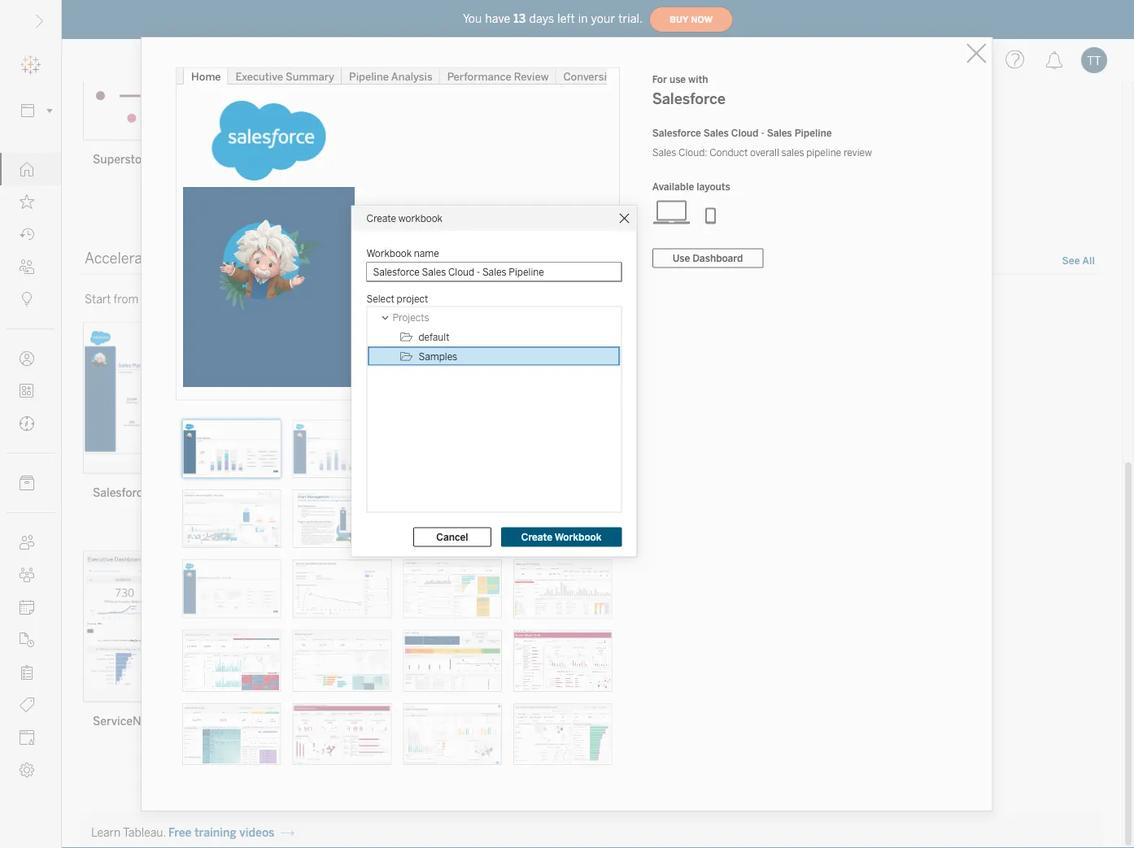 Task type: locate. For each thing, give the bounding box(es) containing it.
data left source,
[[367, 293, 391, 306]]

salesforce
[[652, 90, 726, 107], [652, 127, 701, 139], [93, 487, 149, 500]]

salesforce inside salesforce sales cloud - sales pipeline sales cloud: conduct overall sales pipeline review
[[652, 127, 701, 139]]

buy now
[[670, 14, 713, 25]]

0 horizontal spatial your
[[341, 293, 365, 306]]

workbook
[[399, 213, 443, 224]]

from
[[114, 293, 139, 306]]

1 horizontal spatial workbook
[[555, 532, 602, 543]]

1 horizontal spatial in
[[578, 12, 588, 25]]

your left 'select'
[[341, 293, 365, 306]]

1 vertical spatial workbook
[[555, 532, 602, 543]]

oracle eloqua
[[636, 487, 711, 500]]

in right sign
[[316, 293, 325, 306]]

0 horizontal spatial use
[[447, 293, 465, 306]]

create workbook button
[[501, 528, 622, 547]]

you
[[463, 12, 482, 25]]

superstore flow
[[93, 153, 180, 167]]

create for create workbook
[[521, 532, 553, 543]]

use
[[673, 252, 690, 264]]

use inside for use with salesforce
[[670, 73, 686, 85]]

1 horizontal spatial your
[[591, 12, 615, 25]]

have
[[485, 12, 510, 25]]

days
[[529, 12, 554, 25]]

to
[[328, 293, 339, 306], [535, 293, 545, 306]]

marketo
[[365, 487, 409, 500]]

cloud:
[[679, 146, 708, 158]]

use
[[670, 73, 686, 85], [447, 293, 465, 306]]

1 vertical spatial salesforce
[[652, 127, 701, 139]]

started.
[[567, 293, 607, 306]]

0 horizontal spatial to
[[328, 293, 339, 306]]

1 horizontal spatial create
[[521, 532, 553, 543]]

use right for
[[670, 73, 686, 85]]

in
[[578, 12, 588, 25], [316, 293, 325, 306]]

1 vertical spatial in
[[316, 293, 325, 306]]

oracle
[[636, 487, 671, 500]]

create workbook
[[367, 213, 443, 224]]

your
[[591, 12, 615, 25], [341, 293, 365, 306]]

in right left
[[578, 12, 588, 25]]

1 horizontal spatial data
[[509, 293, 532, 306]]

accelerators
[[85, 250, 169, 268]]

0 horizontal spatial workbook
[[367, 248, 412, 260]]

create
[[367, 213, 396, 224], [521, 532, 553, 543]]

0 vertical spatial workbook
[[367, 248, 412, 260]]

salesforce sales cloud - sales pipeline image
[[182, 420, 281, 479]]

start from a pre-built workbook. simply sign in to your data source, or use sample data to get started.
[[85, 293, 607, 306]]

you have 13 days left in your trial.
[[463, 12, 643, 25]]

row group
[[368, 308, 620, 367]]

0 vertical spatial use
[[670, 73, 686, 85]]

use right or
[[447, 293, 465, 306]]

workbook.
[[197, 293, 251, 306]]

0 horizontal spatial in
[[316, 293, 325, 306]]

layouts
[[697, 181, 731, 192]]

select
[[367, 293, 395, 305]]

servicenow itsm
[[93, 716, 187, 729]]

your left trial.
[[591, 12, 615, 25]]

sales
[[704, 127, 729, 139], [767, 127, 792, 139], [652, 146, 676, 158], [413, 716, 442, 729]]

use dashboard
[[673, 252, 743, 264]]

create workbook dialog
[[352, 206, 637, 557]]

see all link
[[1061, 253, 1096, 270]]

get
[[548, 293, 564, 306]]

linkedin
[[365, 716, 410, 729]]

conduct
[[710, 146, 748, 158]]

0 horizontal spatial create
[[367, 213, 396, 224]]

see all
[[1062, 255, 1095, 267]]

to right sign
[[328, 293, 339, 306]]

create inside "button"
[[521, 532, 553, 543]]

projects
[[393, 312, 429, 323]]

see
[[1062, 255, 1080, 267]]

itsm
[[159, 716, 187, 729]]

data right sample
[[509, 293, 532, 306]]

sign
[[292, 293, 314, 306]]

data
[[367, 293, 391, 306], [509, 293, 532, 306]]

1 vertical spatial create
[[521, 532, 553, 543]]

learn
[[91, 827, 121, 841]]

2 data from the left
[[509, 293, 532, 306]]

with
[[688, 73, 708, 85]]

0 horizontal spatial data
[[367, 293, 391, 306]]

workbook name
[[367, 248, 439, 260]]

default
[[419, 331, 450, 343]]

buy now button
[[649, 7, 733, 33]]

2 vertical spatial salesforce
[[93, 487, 149, 500]]

Workbook name text field
[[367, 262, 622, 282]]

pipeline
[[795, 127, 832, 139]]

to left the "get"
[[535, 293, 545, 306]]

0 vertical spatial in
[[578, 12, 588, 25]]

create workbook
[[521, 532, 602, 543]]

workbook
[[367, 248, 412, 260], [555, 532, 602, 543]]

2 to from the left
[[535, 293, 545, 306]]

1 horizontal spatial to
[[535, 293, 545, 306]]

1 horizontal spatial use
[[670, 73, 686, 85]]

-
[[761, 127, 765, 139]]

samples
[[419, 351, 457, 362]]

all
[[1083, 255, 1095, 267]]

0 vertical spatial create
[[367, 213, 396, 224]]

create for create workbook
[[367, 213, 396, 224]]

row group containing projects
[[368, 308, 620, 367]]

select project
[[367, 293, 428, 305]]



Task type: describe. For each thing, give the bounding box(es) containing it.
1 vertical spatial your
[[341, 293, 365, 306]]

salesforce sales cloud - sales pipeline sales cloud: conduct overall sales pipeline review
[[652, 127, 872, 158]]

sales up the conduct
[[704, 127, 729, 139]]

for use with salesforce
[[652, 73, 726, 107]]

review
[[844, 146, 872, 158]]

sales right linkedin
[[413, 716, 442, 729]]

dashboard
[[693, 252, 743, 264]]

available layouts
[[652, 181, 731, 192]]

0 vertical spatial salesforce
[[652, 90, 726, 107]]

left
[[558, 12, 575, 25]]

0 vertical spatial your
[[591, 12, 615, 25]]

servicenow
[[93, 716, 156, 729]]

source,
[[393, 293, 431, 306]]

now
[[691, 14, 713, 25]]

pipeline
[[807, 146, 841, 158]]

available
[[652, 181, 694, 192]]

sales right the -
[[767, 127, 792, 139]]

laptop image
[[652, 199, 691, 225]]

free training videos
[[168, 827, 275, 841]]

salesforce for salesforce sales cloud - sales pipeline sales cloud: conduct overall sales pipeline review
[[652, 127, 701, 139]]

1 to from the left
[[328, 293, 339, 306]]

sales
[[782, 146, 804, 158]]

use dashboard button
[[652, 249, 763, 268]]

superstore
[[93, 153, 152, 167]]

for
[[652, 73, 667, 85]]

start
[[85, 293, 111, 306]]

sample
[[468, 293, 506, 306]]

row group inside create workbook dialog
[[368, 308, 620, 367]]

free
[[168, 827, 192, 841]]

pre-
[[150, 293, 171, 306]]

learn tableau.
[[91, 827, 166, 841]]

tableau.
[[123, 827, 166, 841]]

sales left the cloud:
[[652, 146, 676, 158]]

a
[[141, 293, 147, 306]]

name
[[414, 248, 439, 260]]

1 data from the left
[[367, 293, 391, 306]]

cloud
[[731, 127, 759, 139]]

cancel
[[436, 532, 468, 543]]

free training videos link
[[168, 827, 294, 841]]

simply
[[253, 293, 289, 306]]

trial.
[[619, 12, 643, 25]]

built
[[171, 293, 194, 306]]

flow
[[155, 153, 180, 167]]

or
[[433, 293, 444, 306]]

buy
[[670, 14, 689, 25]]

training
[[194, 827, 237, 841]]

salesforce for salesforce
[[93, 487, 149, 500]]

right arrow image
[[280, 827, 294, 841]]

navigation panel element
[[0, 49, 61, 787]]

linkedin sales navigator
[[365, 716, 497, 729]]

overall
[[750, 146, 779, 158]]

cancel button
[[413, 528, 491, 547]]

13
[[514, 12, 526, 25]]

phone image
[[691, 199, 730, 225]]

workbook inside "button"
[[555, 532, 602, 543]]

main navigation. press the up and down arrow keys to access links. element
[[0, 153, 61, 787]]

navigator
[[445, 716, 497, 729]]

project
[[397, 293, 428, 305]]

videos
[[239, 827, 275, 841]]

1 vertical spatial use
[[447, 293, 465, 306]]

eloqua
[[674, 487, 711, 500]]



Task type: vqa. For each thing, say whether or not it's contained in the screenshot.
All
yes



